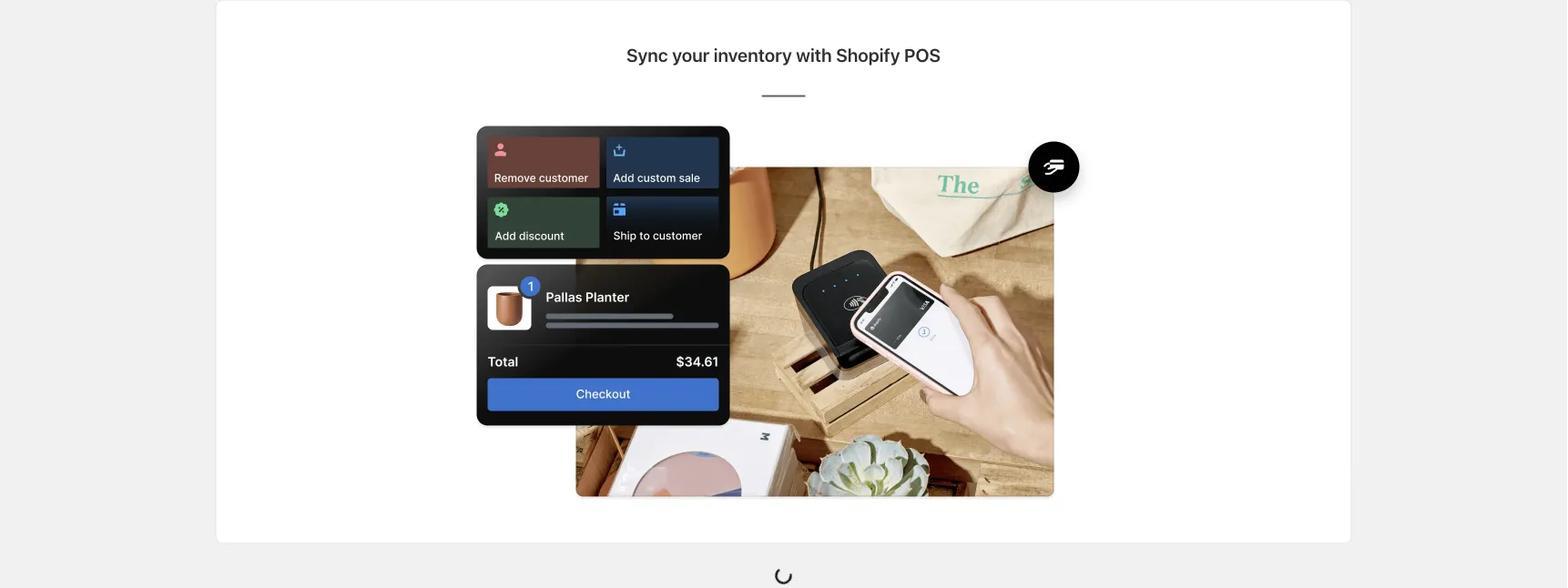 Task type: vqa. For each thing, say whether or not it's contained in the screenshot.
Sync
yes



Task type: locate. For each thing, give the bounding box(es) containing it.
pos
[[904, 44, 941, 66]]

inventory
[[714, 44, 792, 66]]

sync
[[626, 44, 668, 66]]

your
[[672, 44, 709, 66]]



Task type: describe. For each thing, give the bounding box(es) containing it.
shopify
[[836, 44, 900, 66]]

with
[[796, 44, 832, 66]]

sync your inventory with shopify pos
[[626, 44, 941, 66]]



